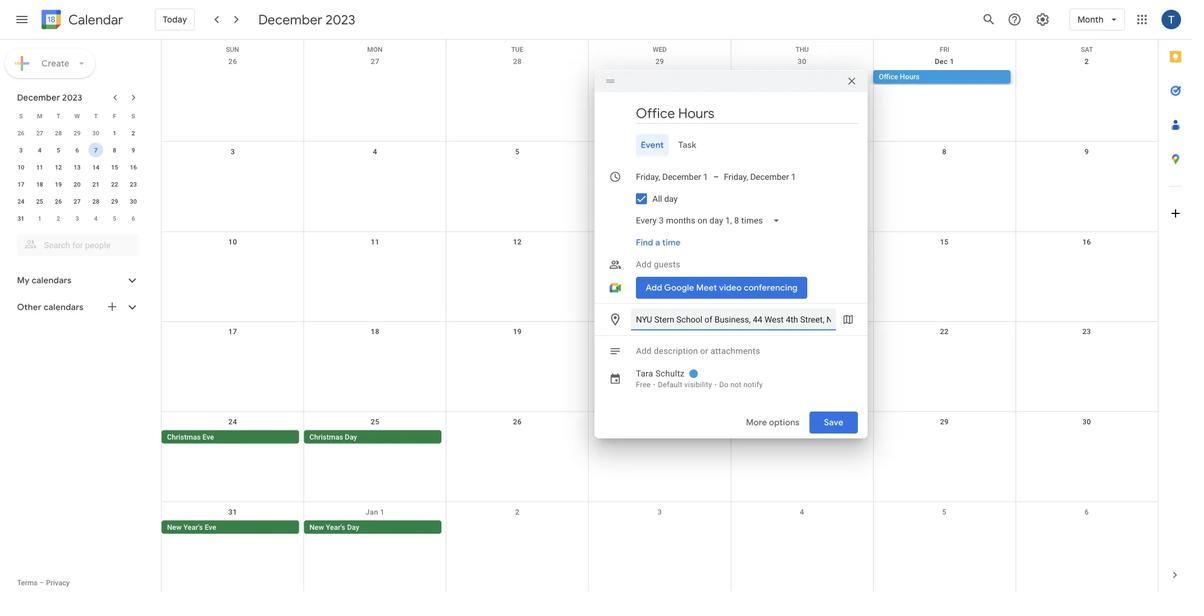 Task type: describe. For each thing, give the bounding box(es) containing it.
task button
[[674, 134, 702, 156]]

19 element
[[51, 177, 66, 192]]

default
[[658, 381, 683, 389]]

privacy
[[46, 579, 70, 587]]

jan 1
[[366, 508, 385, 516]]

sun
[[226, 46, 239, 53]]

new year's day
[[310, 523, 359, 531]]

jan
[[366, 508, 378, 516]]

or
[[700, 346, 708, 356]]

find a time button
[[631, 232, 686, 254]]

notify
[[744, 381, 763, 389]]

1 vertical spatial december 2023
[[17, 92, 82, 103]]

18 inside december 2023 grid
[[36, 181, 43, 188]]

create
[[41, 58, 69, 69]]

new for new year's eve
[[167, 523, 182, 531]]

13 inside grid
[[656, 237, 664, 246]]

other calendars button
[[2, 298, 151, 317]]

calendars for my calendars
[[32, 275, 72, 286]]

tara schultz
[[636, 369, 685, 379]]

31 element
[[14, 211, 28, 226]]

0 vertical spatial eve
[[203, 433, 214, 441]]

Search for people text field
[[24, 234, 132, 256]]

1 horizontal spatial 20
[[656, 328, 664, 336]]

row group containing 26
[[12, 124, 143, 227]]

26 element
[[51, 194, 66, 209]]

christmas day
[[310, 433, 357, 441]]

24 element
[[14, 194, 28, 209]]

visibility
[[685, 381, 712, 389]]

time
[[662, 237, 681, 248]]

1 horizontal spatial –
[[714, 172, 719, 182]]

all day
[[653, 194, 678, 204]]

16 inside row group
[[130, 163, 137, 171]]

event
[[641, 140, 664, 151]]

23 element
[[126, 177, 141, 192]]

1 s from the left
[[19, 112, 23, 120]]

christmas for christmas eve
[[167, 433, 201, 441]]

f
[[113, 112, 116, 120]]

a
[[656, 237, 660, 248]]

hours
[[900, 73, 920, 81]]

january 3 element
[[70, 211, 84, 226]]

1 horizontal spatial tab list
[[1159, 40, 1192, 558]]

calendar element
[[39, 7, 123, 34]]

january 4 element
[[89, 211, 103, 226]]

today
[[163, 14, 187, 25]]

25 element
[[32, 194, 47, 209]]

7 cell
[[87, 141, 105, 159]]

year's for day
[[326, 523, 345, 531]]

31 for jan 1
[[228, 508, 237, 516]]

settings menu image
[[1036, 12, 1050, 27]]

tara
[[636, 369, 653, 379]]

guests
[[654, 260, 681, 270]]

2 s from the left
[[131, 112, 135, 120]]

25 inside row group
[[36, 198, 43, 205]]

22 inside row group
[[111, 181, 118, 188]]

christmas eve button
[[162, 430, 299, 444]]

wed
[[653, 46, 667, 53]]

10 inside december 2023 grid
[[17, 163, 24, 171]]

christmas eve
[[167, 433, 214, 441]]

january 2 element
[[51, 211, 66, 226]]

23 inside row group
[[130, 181, 137, 188]]

1 horizontal spatial december
[[258, 11, 322, 28]]

mon
[[367, 46, 383, 53]]

tab list containing event
[[604, 134, 858, 156]]

sat
[[1081, 46, 1093, 53]]

1 down 25 element
[[38, 215, 41, 222]]

10 element
[[14, 160, 28, 174]]

row containing sun
[[162, 40, 1158, 53]]

0 horizontal spatial –
[[39, 579, 44, 587]]

new year's day button
[[304, 520, 442, 534]]

11 element
[[32, 160, 47, 174]]

14
[[92, 163, 99, 171]]

privacy link
[[46, 579, 70, 587]]

office hours button
[[873, 70, 1011, 84]]

calendars for other calendars
[[44, 302, 84, 313]]

17 inside 17 element
[[17, 181, 24, 188]]

1 horizontal spatial 25
[[371, 418, 380, 426]]

tue
[[511, 46, 524, 53]]

terms – privacy
[[17, 579, 70, 587]]

schultz
[[656, 369, 685, 379]]

8 for sun
[[942, 147, 947, 156]]

task
[[679, 140, 697, 151]]

1 horizontal spatial 24
[[228, 418, 237, 426]]

new year's eve button
[[162, 520, 299, 534]]

day
[[664, 194, 678, 204]]

1 horizontal spatial 18
[[371, 328, 380, 336]]

month button
[[1070, 5, 1125, 34]]

find a time
[[636, 237, 681, 248]]

19 inside 19 element
[[55, 181, 62, 188]]

not
[[731, 381, 742, 389]]

november 26 element
[[14, 126, 28, 140]]

1 vertical spatial 22
[[940, 328, 949, 336]]

1 vertical spatial 23
[[1083, 328, 1091, 336]]

create button
[[5, 49, 95, 78]]

january 5 element
[[107, 211, 122, 226]]

27 for 1
[[36, 129, 43, 137]]

day inside button
[[345, 433, 357, 441]]

17 element
[[14, 177, 28, 192]]

22 element
[[107, 177, 122, 192]]

20 element
[[70, 177, 84, 192]]

1 horizontal spatial 12
[[513, 237, 522, 246]]

main drawer image
[[15, 12, 29, 27]]

november 29 element
[[70, 126, 84, 140]]

2 inside january 2 element
[[57, 215, 60, 222]]

january 6 element
[[126, 211, 141, 226]]

other calendars
[[17, 302, 84, 313]]

find
[[636, 237, 653, 248]]



Task type: locate. For each thing, give the bounding box(es) containing it.
christmas for christmas day
[[310, 433, 343, 441]]

t up november 30 element
[[94, 112, 98, 120]]

add other calendars image
[[106, 301, 118, 313]]

other
[[17, 302, 42, 313]]

0 horizontal spatial december 2023
[[17, 92, 82, 103]]

november 28 element
[[51, 126, 66, 140]]

0 horizontal spatial 20
[[74, 181, 81, 188]]

calendars
[[32, 275, 72, 286], [44, 302, 84, 313]]

End date text field
[[724, 170, 797, 184]]

28 inside "element"
[[55, 129, 62, 137]]

7
[[94, 146, 98, 154]]

1 vertical spatial 19
[[513, 328, 522, 336]]

27 down m at left
[[36, 129, 43, 137]]

0 vertical spatial 15
[[111, 163, 118, 171]]

20 inside row group
[[74, 181, 81, 188]]

27 element
[[70, 194, 84, 209]]

my calendars button
[[2, 271, 151, 290]]

0 horizontal spatial 9
[[132, 146, 135, 154]]

– right start date text field
[[714, 172, 719, 182]]

0 vertical spatial 20
[[74, 181, 81, 188]]

year's inside button
[[183, 523, 203, 531]]

my calendars
[[17, 275, 72, 286]]

1 horizontal spatial year's
[[326, 523, 345, 531]]

0 horizontal spatial new
[[167, 523, 182, 531]]

1 horizontal spatial 16
[[1083, 237, 1091, 246]]

1 vertical spatial 2023
[[62, 92, 82, 103]]

1 vertical spatial december
[[17, 92, 60, 103]]

december 2023
[[258, 11, 355, 28], [17, 92, 82, 103]]

Start date text field
[[636, 170, 709, 184]]

add guests
[[636, 260, 681, 270]]

0 horizontal spatial 27
[[36, 129, 43, 137]]

0 horizontal spatial 15
[[111, 163, 118, 171]]

calendars up "other calendars"
[[32, 275, 72, 286]]

1 t from the left
[[57, 112, 60, 120]]

3
[[19, 146, 23, 154], [231, 147, 235, 156], [75, 215, 79, 222], [658, 508, 662, 516]]

2
[[1085, 57, 1089, 66], [132, 129, 135, 137], [57, 215, 60, 222], [515, 508, 520, 516]]

day inside "button"
[[347, 523, 359, 531]]

0 horizontal spatial year's
[[183, 523, 203, 531]]

all
[[653, 194, 662, 204]]

month
[[1078, 14, 1104, 25]]

today button
[[155, 5, 195, 34]]

1 vertical spatial add
[[636, 346, 652, 356]]

0 horizontal spatial 24
[[17, 198, 24, 205]]

0 horizontal spatial 2023
[[62, 92, 82, 103]]

row
[[162, 40, 1158, 53], [162, 52, 1158, 142], [12, 107, 143, 124], [12, 124, 143, 141], [12, 141, 143, 159], [162, 142, 1158, 232], [12, 159, 143, 176], [12, 176, 143, 193], [12, 193, 143, 210], [12, 210, 143, 227], [162, 232, 1158, 322], [162, 322, 1158, 412], [162, 412, 1158, 502], [162, 502, 1158, 592]]

29 element
[[107, 194, 122, 209]]

0 vertical spatial 10
[[17, 163, 24, 171]]

0 horizontal spatial 25
[[36, 198, 43, 205]]

2 add from the top
[[636, 346, 652, 356]]

18 element
[[32, 177, 47, 192]]

0 vertical spatial 23
[[130, 181, 137, 188]]

0 horizontal spatial 17
[[17, 181, 24, 188]]

new
[[167, 523, 182, 531], [310, 523, 324, 531]]

23
[[130, 181, 137, 188], [1083, 328, 1091, 336]]

cell
[[162, 70, 304, 85], [304, 70, 446, 85], [446, 70, 589, 85], [589, 70, 731, 85], [731, 70, 873, 85], [1016, 70, 1158, 85], [446, 430, 589, 445], [589, 430, 731, 445], [731, 430, 873, 445], [873, 430, 1016, 445], [446, 520, 589, 535], [589, 520, 731, 535], [873, 520, 1016, 535], [1016, 520, 1158, 535]]

21 inside row group
[[92, 181, 99, 188]]

10
[[17, 163, 24, 171], [228, 237, 237, 246]]

17
[[17, 181, 24, 188], [228, 328, 237, 336]]

free
[[636, 381, 651, 389]]

fri
[[940, 46, 950, 53]]

9 for sun
[[1085, 147, 1089, 156]]

new for new year's day
[[310, 523, 324, 531]]

1 horizontal spatial 23
[[1083, 328, 1091, 336]]

0 horizontal spatial 31
[[17, 215, 24, 222]]

9
[[132, 146, 135, 154], [1085, 147, 1089, 156]]

2 christmas from the left
[[310, 433, 343, 441]]

eve
[[203, 433, 214, 441], [205, 523, 216, 531]]

1 vertical spatial 12
[[513, 237, 522, 246]]

1 vertical spatial 11
[[371, 237, 380, 246]]

13 right find on the top of page
[[656, 237, 664, 246]]

event button
[[636, 134, 669, 156]]

terms
[[17, 579, 38, 587]]

16
[[130, 163, 137, 171], [1083, 237, 1091, 246]]

0 vertical spatial 17
[[17, 181, 24, 188]]

m
[[37, 112, 42, 120]]

1 horizontal spatial 2023
[[326, 11, 355, 28]]

0 vertical spatial day
[[345, 433, 357, 441]]

30 element
[[126, 194, 141, 209]]

5
[[57, 146, 60, 154], [515, 147, 520, 156], [113, 215, 116, 222], [942, 508, 947, 516]]

day
[[345, 433, 357, 441], [347, 523, 359, 531]]

t up 'november 28' "element"
[[57, 112, 60, 120]]

1 vertical spatial 10
[[228, 237, 237, 246]]

0 horizontal spatial 23
[[130, 181, 137, 188]]

row group
[[12, 124, 143, 227]]

18
[[36, 181, 43, 188], [371, 328, 380, 336]]

21
[[92, 181, 99, 188], [798, 328, 807, 336]]

26
[[228, 57, 237, 66], [17, 129, 24, 137], [55, 198, 62, 205], [513, 418, 522, 426]]

Add title text field
[[636, 104, 858, 123]]

0 vertical spatial calendars
[[32, 275, 72, 286]]

0 vertical spatial add
[[636, 260, 652, 270]]

my
[[17, 275, 30, 286]]

0 horizontal spatial 21
[[92, 181, 99, 188]]

description
[[654, 346, 698, 356]]

1 vertical spatial eve
[[205, 523, 216, 531]]

None search field
[[0, 229, 151, 256]]

calendars inside dropdown button
[[32, 275, 72, 286]]

december 2023 grid
[[12, 107, 143, 227]]

1 christmas from the left
[[167, 433, 201, 441]]

14 element
[[89, 160, 103, 174]]

27 down mon
[[371, 57, 380, 66]]

1 vertical spatial 18
[[371, 328, 380, 336]]

–
[[714, 172, 719, 182], [39, 579, 44, 587]]

1 horizontal spatial 21
[[798, 328, 807, 336]]

8 for december 2023
[[113, 146, 116, 154]]

1 horizontal spatial 27
[[74, 198, 81, 205]]

1 right "dec"
[[950, 57, 954, 66]]

add inside dropdown button
[[636, 260, 652, 270]]

0 horizontal spatial 18
[[36, 181, 43, 188]]

1 vertical spatial 16
[[1083, 237, 1091, 246]]

row containing s
[[12, 107, 143, 124]]

1 down the f
[[113, 129, 116, 137]]

office
[[879, 73, 898, 81]]

grid
[[161, 40, 1158, 592]]

11 inside december 2023 grid
[[36, 163, 43, 171]]

calendars inside 'dropdown button'
[[44, 302, 84, 313]]

0 horizontal spatial tab list
[[604, 134, 858, 156]]

0 vertical spatial 25
[[36, 198, 43, 205]]

do
[[719, 381, 729, 389]]

1 vertical spatial 24
[[228, 418, 237, 426]]

8 inside row group
[[113, 146, 116, 154]]

to element
[[714, 172, 719, 182]]

november 27 element
[[32, 126, 47, 140]]

27 for dec 1
[[371, 57, 380, 66]]

0 vertical spatial 13
[[74, 163, 81, 171]]

dec
[[935, 57, 948, 66]]

Location text field
[[636, 309, 831, 331]]

20 up description
[[656, 328, 664, 336]]

w
[[74, 112, 80, 120]]

dec 1
[[935, 57, 954, 66]]

15 element
[[107, 160, 122, 174]]

1 horizontal spatial 31
[[228, 508, 237, 516]]

12 element
[[51, 160, 66, 174]]

19
[[55, 181, 62, 188], [513, 328, 522, 336]]

24 up christmas eve button
[[228, 418, 237, 426]]

– right 'terms' link
[[39, 579, 44, 587]]

27
[[371, 57, 380, 66], [36, 129, 43, 137], [74, 198, 81, 205]]

25
[[36, 198, 43, 205], [371, 418, 380, 426]]

1 vertical spatial 21
[[798, 328, 807, 336]]

1 vertical spatial 15
[[940, 237, 949, 246]]

25 up christmas day button
[[371, 418, 380, 426]]

0 horizontal spatial 10
[[17, 163, 24, 171]]

11
[[36, 163, 43, 171], [371, 237, 380, 246]]

29
[[656, 57, 664, 66], [74, 129, 81, 137], [111, 198, 118, 205], [940, 418, 949, 426]]

31 up new year's eve button
[[228, 508, 237, 516]]

1 horizontal spatial 10
[[228, 237, 237, 246]]

add description or attachments
[[636, 346, 760, 356]]

16 element
[[126, 160, 141, 174]]

24
[[17, 198, 24, 205], [228, 418, 237, 426]]

0 horizontal spatial 8
[[113, 146, 116, 154]]

1 vertical spatial –
[[39, 579, 44, 587]]

24 inside row group
[[17, 198, 24, 205]]

1 vertical spatial 25
[[371, 418, 380, 426]]

0 horizontal spatial s
[[19, 112, 23, 120]]

1 horizontal spatial t
[[94, 112, 98, 120]]

0 vertical spatial 18
[[36, 181, 43, 188]]

1 horizontal spatial 13
[[656, 237, 664, 246]]

add up tara
[[636, 346, 652, 356]]

0 vertical spatial 21
[[92, 181, 99, 188]]

1 horizontal spatial 19
[[513, 328, 522, 336]]

january 1 element
[[32, 211, 47, 226]]

grid containing 26
[[161, 40, 1158, 592]]

2 new from the left
[[310, 523, 324, 531]]

30
[[798, 57, 807, 66], [92, 129, 99, 137], [130, 198, 137, 205], [1083, 418, 1091, 426]]

1 vertical spatial 17
[[228, 328, 237, 336]]

1 horizontal spatial december 2023
[[258, 11, 355, 28]]

9 inside row group
[[132, 146, 135, 154]]

1 vertical spatial 31
[[228, 508, 237, 516]]

21 element
[[89, 177, 103, 192]]

1 horizontal spatial christmas
[[310, 433, 343, 441]]

12
[[55, 163, 62, 171], [513, 237, 522, 246]]

28
[[513, 57, 522, 66], [55, 129, 62, 137], [92, 198, 99, 205], [798, 418, 807, 426]]

s up november 26 element
[[19, 112, 23, 120]]

0 vertical spatial 19
[[55, 181, 62, 188]]

1 vertical spatial 27
[[36, 129, 43, 137]]

tab list
[[1159, 40, 1192, 558], [604, 134, 858, 156]]

add down find on the top of page
[[636, 260, 652, 270]]

13 inside row group
[[74, 163, 81, 171]]

2023
[[326, 11, 355, 28], [62, 92, 82, 103]]

year's for eve
[[183, 523, 203, 531]]

0 vertical spatial 2023
[[326, 11, 355, 28]]

12 inside row group
[[55, 163, 62, 171]]

31 down the 24 element
[[17, 215, 24, 222]]

31 for 1
[[17, 215, 24, 222]]

support image
[[1008, 12, 1022, 27]]

1
[[950, 57, 954, 66], [113, 129, 116, 137], [38, 215, 41, 222], [380, 508, 385, 516]]

0 vertical spatial 27
[[371, 57, 380, 66]]

s
[[19, 112, 23, 120], [131, 112, 135, 120]]

0 vertical spatial december 2023
[[258, 11, 355, 28]]

0 vertical spatial 24
[[17, 198, 24, 205]]

1 right jan
[[380, 508, 385, 516]]

calendar
[[68, 11, 123, 28]]

25 down 18 element
[[36, 198, 43, 205]]

31 inside row group
[[17, 215, 24, 222]]

1 horizontal spatial 17
[[228, 328, 237, 336]]

new inside new year's day "button"
[[310, 523, 324, 531]]

20
[[74, 181, 81, 188], [656, 328, 664, 336]]

office hours
[[879, 73, 920, 81]]

9 for december 2023
[[132, 146, 135, 154]]

new inside new year's eve button
[[167, 523, 182, 531]]

1 horizontal spatial 9
[[1085, 147, 1089, 156]]

20 down 13 element
[[74, 181, 81, 188]]

new year's eve
[[167, 523, 216, 531]]

s right the f
[[131, 112, 135, 120]]

0 vertical spatial 11
[[36, 163, 43, 171]]

thu
[[796, 46, 809, 53]]

1 year's from the left
[[183, 523, 203, 531]]

28 element
[[89, 194, 103, 209]]

add
[[636, 260, 652, 270], [636, 346, 652, 356]]

13 element
[[70, 160, 84, 174]]

13 up 20 element
[[74, 163, 81, 171]]

15
[[111, 163, 118, 171], [940, 237, 949, 246]]

november 30 element
[[89, 126, 103, 140]]

1 horizontal spatial 15
[[940, 237, 949, 246]]

0 horizontal spatial 22
[[111, 181, 118, 188]]

None field
[[631, 210, 790, 232]]

1 vertical spatial 20
[[656, 328, 664, 336]]

0 vertical spatial 31
[[17, 215, 24, 222]]

2 horizontal spatial 27
[[371, 57, 380, 66]]

0 horizontal spatial 11
[[36, 163, 43, 171]]

add guests button
[[631, 254, 858, 276]]

calendar heading
[[66, 11, 123, 28]]

0 horizontal spatial t
[[57, 112, 60, 120]]

13
[[74, 163, 81, 171], [656, 237, 664, 246]]

add for add guests
[[636, 260, 652, 270]]

0 horizontal spatial 16
[[130, 163, 137, 171]]

1 horizontal spatial new
[[310, 523, 324, 531]]

default visibility
[[658, 381, 712, 389]]

1 add from the top
[[636, 260, 652, 270]]

1 new from the left
[[167, 523, 182, 531]]

0 vertical spatial 12
[[55, 163, 62, 171]]

calendars down my calendars dropdown button at the left
[[44, 302, 84, 313]]

1 vertical spatial 13
[[656, 237, 664, 246]]

1 horizontal spatial 8
[[942, 147, 947, 156]]

do not notify
[[719, 381, 763, 389]]

15 inside december 2023 grid
[[111, 163, 118, 171]]

2 year's from the left
[[326, 523, 345, 531]]

christmas day button
[[304, 430, 442, 444]]

add for add description or attachments
[[636, 346, 652, 356]]

31
[[17, 215, 24, 222], [228, 508, 237, 516]]

0 horizontal spatial 13
[[74, 163, 81, 171]]

0 horizontal spatial december
[[17, 92, 60, 103]]

0 vertical spatial –
[[714, 172, 719, 182]]

1 horizontal spatial 22
[[940, 328, 949, 336]]

0 horizontal spatial 12
[[55, 163, 62, 171]]

24 down 17 element
[[17, 198, 24, 205]]

27 down 20 element
[[74, 198, 81, 205]]

2 t from the left
[[94, 112, 98, 120]]

8
[[113, 146, 116, 154], [942, 147, 947, 156]]

attachments
[[711, 346, 760, 356]]

year's inside "button"
[[326, 523, 345, 531]]

1 horizontal spatial s
[[131, 112, 135, 120]]

terms link
[[17, 579, 38, 587]]

0 vertical spatial 22
[[111, 181, 118, 188]]



Task type: vqa. For each thing, say whether or not it's contained in the screenshot.


